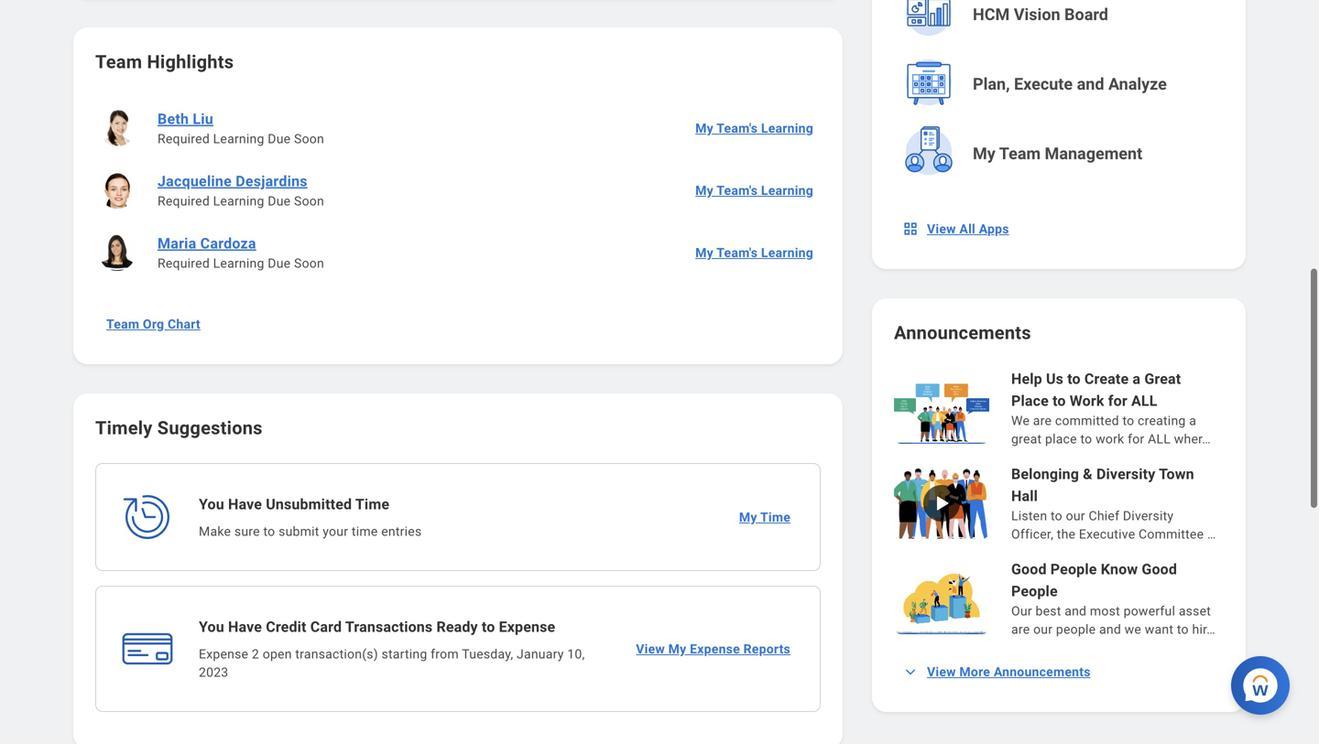 Task type: describe. For each thing, give the bounding box(es) containing it.
view for view my expense reports
[[636, 642, 665, 657]]

sure
[[234, 525, 260, 540]]

1 vertical spatial all
[[1148, 432, 1171, 447]]

0 vertical spatial diversity
[[1097, 466, 1156, 483]]

due for beth liu
[[268, 131, 291, 147]]

required for maria
[[158, 256, 210, 271]]

help
[[1011, 371, 1042, 388]]

our
[[1011, 604, 1032, 619]]

place
[[1011, 393, 1049, 410]]

learning inside jacqueline desjardins required learning due soon
[[213, 194, 264, 209]]

town
[[1159, 466, 1194, 483]]

from
[[431, 647, 459, 662]]

open
[[263, 647, 292, 662]]

you for you have credit card transactions ready to expense
[[199, 619, 224, 636]]

the
[[1057, 527, 1076, 542]]

10,
[[567, 647, 585, 662]]

tuesday,
[[462, 647, 513, 662]]

plan,
[[973, 75, 1010, 94]]

nbox image
[[902, 220, 920, 238]]

team's for liu
[[717, 121, 758, 136]]

transactions
[[345, 619, 433, 636]]

our inside the belonging & diversity town hall listen to our chief diversity officer, the executive committee …
[[1066, 509, 1085, 524]]

are inside help us to create a great place to work for all we are committed to creating a great place to work for all wher …
[[1033, 414, 1052, 429]]

my team's learning for desjardins
[[696, 183, 814, 198]]

great
[[1145, 371, 1181, 388]]

2
[[252, 647, 259, 662]]

good people know good people our best and most powerful asset are our people and we want to hir …
[[1011, 561, 1216, 638]]

view for view more announcements
[[927, 665, 956, 680]]

soon for desjardins
[[294, 194, 324, 209]]

great
[[1011, 432, 1042, 447]]

belonging & diversity town hall listen to our chief diversity officer, the executive committee …
[[1011, 466, 1216, 542]]

cardoza
[[200, 235, 256, 252]]

view my expense reports button
[[629, 631, 798, 668]]

management
[[1045, 144, 1143, 164]]

we
[[1125, 623, 1142, 638]]

know
[[1101, 561, 1138, 579]]

1 vertical spatial people
[[1011, 583, 1058, 601]]

to right sure
[[263, 525, 275, 540]]

best
[[1036, 604, 1061, 619]]

submit
[[279, 525, 319, 540]]

expense inside button
[[690, 642, 740, 657]]

required for jacqueline
[[158, 194, 210, 209]]

maria cardoza required learning due soon
[[158, 235, 324, 271]]

team org chart
[[106, 317, 201, 332]]

hall
[[1011, 488, 1038, 505]]

plan, execute and analyze button
[[896, 51, 1226, 117]]

ready
[[437, 619, 478, 636]]

our inside good people know good people our best and most powerful asset are our people and we want to hir …
[[1033, 623, 1053, 638]]

chief
[[1089, 509, 1120, 524]]

reports
[[744, 642, 791, 657]]

expense 2 open transaction(s) starting from tuesday, january 10, 2023
[[199, 647, 585, 681]]

and inside button
[[1077, 75, 1104, 94]]

your
[[323, 525, 348, 540]]

timely suggestions
[[95, 418, 263, 439]]

0 vertical spatial all
[[1131, 393, 1158, 410]]

more
[[960, 665, 990, 680]]

entries
[[381, 525, 422, 540]]

team inside my team management button
[[999, 144, 1041, 164]]

jacqueline
[[158, 173, 232, 190]]

you have credit card transactions ready to expense
[[199, 619, 555, 636]]

work
[[1070, 393, 1105, 410]]

beth
[[158, 110, 189, 128]]

wher
[[1174, 432, 1202, 447]]

belonging
[[1011, 466, 1079, 483]]

… inside good people know good people our best and most powerful asset are our people and we want to hir …
[[1207, 623, 1216, 638]]

make
[[199, 525, 231, 540]]

have for unsubmitted
[[228, 496, 262, 514]]

want
[[1145, 623, 1174, 638]]

team's for desjardins
[[717, 183, 758, 198]]

my team's learning button for liu
[[688, 110, 821, 147]]

time
[[352, 525, 378, 540]]

vision
[[1014, 5, 1061, 24]]

to down us on the right of the page
[[1053, 393, 1066, 410]]

1 vertical spatial for
[[1128, 432, 1145, 447]]

hcm vision board
[[973, 5, 1108, 24]]

1 horizontal spatial expense
[[499, 619, 555, 636]]

committee
[[1139, 527, 1204, 542]]

credit
[[266, 619, 307, 636]]

to up work at the right of the page
[[1123, 414, 1135, 429]]

hcm vision board button
[[896, 0, 1226, 48]]

plan, execute and analyze
[[973, 75, 1167, 94]]

view for view all apps
[[927, 221, 956, 237]]

officer,
[[1011, 527, 1054, 542]]

1 vertical spatial diversity
[[1123, 509, 1174, 524]]

my team's learning button for cardoza
[[688, 235, 821, 271]]

creating
[[1138, 414, 1186, 429]]

transaction(s)
[[295, 647, 378, 662]]

0 horizontal spatial for
[[1108, 393, 1128, 410]]

analyze
[[1108, 75, 1167, 94]]

soon for cardoza
[[294, 256, 324, 271]]

0 vertical spatial announcements
[[894, 322, 1031, 344]]

view my expense reports
[[636, 642, 791, 657]]



Task type: vqa. For each thing, say whether or not it's contained in the screenshot.
Beth Liu Required Learning Due Soon
yes



Task type: locate. For each thing, give the bounding box(es) containing it.
expense up 2023
[[199, 647, 248, 662]]

1 vertical spatial announcements
[[994, 665, 1091, 680]]

card
[[310, 619, 342, 636]]

2 vertical spatial my team's learning button
[[688, 235, 821, 271]]

announcements inside button
[[994, 665, 1091, 680]]

hir
[[1192, 623, 1207, 638]]

1 vertical spatial …
[[1207, 527, 1216, 542]]

0 vertical spatial our
[[1066, 509, 1085, 524]]

soon inside the "maria cardoza required learning due soon"
[[294, 256, 324, 271]]

soon
[[294, 131, 324, 147], [294, 194, 324, 209], [294, 256, 324, 271]]

1 vertical spatial view
[[636, 642, 665, 657]]

0 vertical spatial …
[[1202, 432, 1211, 447]]

chevron down small image
[[902, 663, 920, 682]]

and left analyze at the right
[[1077, 75, 1104, 94]]

1 required from the top
[[158, 131, 210, 147]]

announcements element
[[894, 368, 1224, 639]]

learning
[[761, 121, 814, 136], [213, 131, 264, 147], [761, 183, 814, 198], [213, 194, 264, 209], [761, 245, 814, 260], [213, 256, 264, 271]]

maria cardoza button
[[150, 233, 264, 255]]

due up desjardins on the top left
[[268, 131, 291, 147]]

1 due from the top
[[268, 131, 291, 147]]

due down desjardins on the top left
[[268, 194, 291, 209]]

all up creating
[[1131, 393, 1158, 410]]

media play image
[[931, 493, 953, 515]]

executive
[[1079, 527, 1135, 542]]

to up tuesday, in the bottom left of the page
[[482, 619, 495, 636]]

1 vertical spatial a
[[1189, 414, 1197, 429]]

view more announcements
[[927, 665, 1091, 680]]

are right we
[[1033, 414, 1052, 429]]

team inside team org chart button
[[106, 317, 139, 332]]

required inside beth liu required learning due soon
[[158, 131, 210, 147]]

work
[[1096, 432, 1124, 447]]

1 soon from the top
[[294, 131, 324, 147]]

1 team's from the top
[[717, 121, 758, 136]]

… inside the belonging & diversity town hall listen to our chief diversity officer, the executive committee …
[[1207, 527, 1216, 542]]

timely
[[95, 418, 153, 439]]

3 soon from the top
[[294, 256, 324, 271]]

team highlights list
[[95, 97, 821, 284]]

learning inside beth liu required learning due soon
[[213, 131, 264, 147]]

0 vertical spatial required
[[158, 131, 210, 147]]

you have unsubmitted time
[[199, 496, 390, 514]]

2 you from the top
[[199, 619, 224, 636]]

jacqueline desjardins required learning due soon
[[158, 173, 324, 209]]

2 have from the top
[[228, 619, 262, 636]]

1 vertical spatial team
[[999, 144, 1041, 164]]

0 vertical spatial my team's learning
[[696, 121, 814, 136]]

1 horizontal spatial time
[[760, 510, 791, 525]]

maria
[[158, 235, 196, 252]]

1 vertical spatial our
[[1033, 623, 1053, 638]]

unsubmitted
[[266, 496, 352, 514]]

a left 'great'
[[1133, 371, 1141, 388]]

people
[[1051, 561, 1097, 579], [1011, 583, 1058, 601]]

1 horizontal spatial are
[[1033, 414, 1052, 429]]

1 vertical spatial have
[[228, 619, 262, 636]]

0 vertical spatial team's
[[717, 121, 758, 136]]

you
[[199, 496, 224, 514], [199, 619, 224, 636]]

due for maria cardoza
[[268, 256, 291, 271]]

liu
[[193, 110, 213, 128]]

announcements down people
[[994, 665, 1091, 680]]

and
[[1077, 75, 1104, 94], [1065, 604, 1087, 619], [1099, 623, 1121, 638]]

expense inside expense 2 open transaction(s) starting from tuesday, january 10, 2023
[[199, 647, 248, 662]]

0 vertical spatial view
[[927, 221, 956, 237]]

view more announcements button
[[894, 654, 1102, 691]]

0 vertical spatial for
[[1108, 393, 1128, 410]]

due down jacqueline desjardins required learning due soon at the top left of the page
[[268, 256, 291, 271]]

have up 2
[[228, 619, 262, 636]]

create
[[1085, 371, 1129, 388]]

view all apps
[[927, 221, 1009, 237]]

2 vertical spatial required
[[158, 256, 210, 271]]

announcements up help
[[894, 322, 1031, 344]]

january
[[517, 647, 564, 662]]

listen
[[1011, 509, 1047, 524]]

apps
[[979, 221, 1009, 237]]

team org chart button
[[99, 306, 208, 343]]

desjardins
[[236, 173, 308, 190]]

1 my team's learning button from the top
[[688, 110, 821, 147]]

team's for cardoza
[[717, 245, 758, 260]]

to
[[1068, 371, 1081, 388], [1053, 393, 1066, 410], [1123, 414, 1135, 429], [1081, 432, 1092, 447], [1051, 509, 1063, 524], [263, 525, 275, 540], [482, 619, 495, 636], [1177, 623, 1189, 638]]

2 my team's learning button from the top
[[688, 172, 821, 209]]

0 vertical spatial are
[[1033, 414, 1052, 429]]

have
[[228, 496, 262, 514], [228, 619, 262, 636]]

required for beth
[[158, 131, 210, 147]]

2 good from the left
[[1142, 561, 1177, 579]]

my team management
[[973, 144, 1143, 164]]

us
[[1046, 371, 1064, 388]]

execute
[[1014, 75, 1073, 94]]

required down the jacqueline
[[158, 194, 210, 209]]

my
[[696, 121, 714, 136], [973, 144, 996, 164], [696, 183, 714, 198], [696, 245, 714, 260], [739, 510, 757, 525], [669, 642, 687, 657]]

1 vertical spatial my team's learning button
[[688, 172, 821, 209]]

soon inside jacqueline desjardins required learning due soon
[[294, 194, 324, 209]]

view
[[927, 221, 956, 237], [636, 642, 665, 657], [927, 665, 956, 680]]

0 horizontal spatial our
[[1033, 623, 1053, 638]]

1 you from the top
[[199, 496, 224, 514]]

my time
[[739, 510, 791, 525]]

help us to create a great place to work for all we are committed to creating a great place to work for all wher …
[[1011, 371, 1211, 447]]

to up the
[[1051, 509, 1063, 524]]

3 team's from the top
[[717, 245, 758, 260]]

1 horizontal spatial good
[[1142, 561, 1177, 579]]

team left highlights
[[95, 51, 142, 73]]

2 vertical spatial team's
[[717, 245, 758, 260]]

all
[[960, 221, 976, 237]]

a up wher
[[1189, 414, 1197, 429]]

to left hir
[[1177, 623, 1189, 638]]

diversity right &
[[1097, 466, 1156, 483]]

suggestions
[[157, 418, 263, 439]]

people down the
[[1051, 561, 1097, 579]]

0 vertical spatial due
[[268, 131, 291, 147]]

team left org
[[106, 317, 139, 332]]

2 due from the top
[[268, 194, 291, 209]]

2023
[[199, 666, 228, 681]]

1 vertical spatial my team's learning
[[696, 183, 814, 198]]

1 good from the left
[[1011, 561, 1047, 579]]

0 horizontal spatial are
[[1011, 623, 1030, 638]]

and up people
[[1065, 604, 1087, 619]]

1 horizontal spatial for
[[1128, 432, 1145, 447]]

0 horizontal spatial good
[[1011, 561, 1047, 579]]

3 my team's learning from the top
[[696, 245, 814, 260]]

have for credit
[[228, 619, 262, 636]]

our down best
[[1033, 623, 1053, 638]]

1 horizontal spatial our
[[1066, 509, 1085, 524]]

1 horizontal spatial a
[[1189, 414, 1197, 429]]

0 vertical spatial my team's learning button
[[688, 110, 821, 147]]

2 vertical spatial and
[[1099, 623, 1121, 638]]

1 my team's learning from the top
[[696, 121, 814, 136]]

expense up january
[[499, 619, 555, 636]]

0 vertical spatial people
[[1051, 561, 1097, 579]]

required down maria
[[158, 256, 210, 271]]

for
[[1108, 393, 1128, 410], [1128, 432, 1145, 447]]

and down the 'most'
[[1099, 623, 1121, 638]]

2 vertical spatial soon
[[294, 256, 324, 271]]

0 horizontal spatial a
[[1133, 371, 1141, 388]]

3 my team's learning button from the top
[[688, 235, 821, 271]]

good
[[1011, 561, 1047, 579], [1142, 561, 1177, 579]]

our up the
[[1066, 509, 1085, 524]]

time inside button
[[760, 510, 791, 525]]

my team's learning button for desjardins
[[688, 172, 821, 209]]

to right us on the right of the page
[[1068, 371, 1081, 388]]

1 vertical spatial are
[[1011, 623, 1030, 638]]

our
[[1066, 509, 1085, 524], [1033, 623, 1053, 638]]

powerful
[[1124, 604, 1176, 619]]

jacqueline desjardins button
[[150, 170, 315, 192]]

for down create
[[1108, 393, 1128, 410]]

we
[[1011, 414, 1030, 429]]

1 have from the top
[[228, 496, 262, 514]]

0 vertical spatial you
[[199, 496, 224, 514]]

my time button
[[732, 499, 798, 536]]

2 team's from the top
[[717, 183, 758, 198]]

make sure to submit your time entries
[[199, 525, 422, 540]]

required down "beth liu" button
[[158, 131, 210, 147]]

0 vertical spatial have
[[228, 496, 262, 514]]

are down our
[[1011, 623, 1030, 638]]

view right chevron down small icon
[[927, 665, 956, 680]]

learning inside the "maria cardoza required learning due soon"
[[213, 256, 264, 271]]

2 vertical spatial team
[[106, 317, 139, 332]]

1 vertical spatial required
[[158, 194, 210, 209]]

are inside good people know good people our best and most powerful asset are our people and we want to hir …
[[1011, 623, 1030, 638]]

0 vertical spatial team
[[95, 51, 142, 73]]

2 vertical spatial my team's learning
[[696, 245, 814, 260]]

you up 2023
[[199, 619, 224, 636]]

to inside good people know good people our best and most powerful asset are our people and we want to hir …
[[1177, 623, 1189, 638]]

due inside jacqueline desjardins required learning due soon
[[268, 194, 291, 209]]

chart
[[168, 317, 201, 332]]

required inside the "maria cardoza required learning due soon"
[[158, 256, 210, 271]]

view left all at the right top
[[927, 221, 956, 237]]

view right 10, at the bottom
[[636, 642, 665, 657]]

good down the officer, at bottom
[[1011, 561, 1047, 579]]

2 vertical spatial …
[[1207, 623, 1216, 638]]

soon for liu
[[294, 131, 324, 147]]

1 vertical spatial due
[[268, 194, 291, 209]]

beth liu button
[[150, 108, 221, 130]]

view all apps button
[[894, 211, 1020, 247]]

0 horizontal spatial expense
[[199, 647, 248, 662]]

you for you have unsubmitted time
[[199, 496, 224, 514]]

required inside jacqueline desjardins required learning due soon
[[158, 194, 210, 209]]

required
[[158, 131, 210, 147], [158, 194, 210, 209], [158, 256, 210, 271]]

0 vertical spatial and
[[1077, 75, 1104, 94]]

to down committed
[[1081, 432, 1092, 447]]

2 my team's learning from the top
[[696, 183, 814, 198]]

announcements
[[894, 322, 1031, 344], [994, 665, 1091, 680]]

1 vertical spatial team's
[[717, 183, 758, 198]]

committed
[[1055, 414, 1119, 429]]

for right work at the right of the page
[[1128, 432, 1145, 447]]

to inside the belonging & diversity town hall listen to our chief diversity officer, the executive committee …
[[1051, 509, 1063, 524]]

my team's learning for cardoza
[[696, 245, 814, 260]]

team for team highlights
[[95, 51, 142, 73]]

you up "make"
[[199, 496, 224, 514]]

… inside help us to create a great place to work for all we are committed to creating a great place to work for all wher …
[[1202, 432, 1211, 447]]

my team's learning button
[[688, 110, 821, 147], [688, 172, 821, 209], [688, 235, 821, 271]]

0 vertical spatial a
[[1133, 371, 1141, 388]]

due inside the "maria cardoza required learning due soon"
[[268, 256, 291, 271]]

my team's learning for liu
[[696, 121, 814, 136]]

board
[[1065, 5, 1108, 24]]

starting
[[382, 647, 427, 662]]

highlights
[[147, 51, 234, 73]]

all
[[1131, 393, 1158, 410], [1148, 432, 1171, 447]]

most
[[1090, 604, 1120, 619]]

people up our
[[1011, 583, 1058, 601]]

team's
[[717, 121, 758, 136], [717, 183, 758, 198], [717, 245, 758, 260]]

team
[[95, 51, 142, 73], [999, 144, 1041, 164], [106, 317, 139, 332]]

diversity up committee on the right bottom of the page
[[1123, 509, 1174, 524]]

&
[[1083, 466, 1093, 483]]

2 horizontal spatial expense
[[690, 642, 740, 657]]

soon inside beth liu required learning due soon
[[294, 131, 324, 147]]

1 vertical spatial soon
[[294, 194, 324, 209]]

team down execute at the right of the page
[[999, 144, 1041, 164]]

3 required from the top
[[158, 256, 210, 271]]

due for jacqueline desjardins
[[268, 194, 291, 209]]

asset
[[1179, 604, 1211, 619]]

3 due from the top
[[268, 256, 291, 271]]

team for team org chart
[[106, 317, 139, 332]]

all down creating
[[1148, 432, 1171, 447]]

time
[[355, 496, 390, 514], [760, 510, 791, 525]]

2 vertical spatial due
[[268, 256, 291, 271]]

2 vertical spatial view
[[927, 665, 956, 680]]

due inside beth liu required learning due soon
[[268, 131, 291, 147]]

people
[[1056, 623, 1096, 638]]

1 vertical spatial and
[[1065, 604, 1087, 619]]

my team management button
[[896, 121, 1226, 187]]

hcm
[[973, 5, 1010, 24]]

2 soon from the top
[[294, 194, 324, 209]]

good down committee on the right bottom of the page
[[1142, 561, 1177, 579]]

0 vertical spatial soon
[[294, 131, 324, 147]]

expense left reports
[[690, 642, 740, 657]]

0 horizontal spatial time
[[355, 496, 390, 514]]

2 required from the top
[[158, 194, 210, 209]]

have up sure
[[228, 496, 262, 514]]

diversity
[[1097, 466, 1156, 483], [1123, 509, 1174, 524]]

due
[[268, 131, 291, 147], [268, 194, 291, 209], [268, 256, 291, 271]]

1 vertical spatial you
[[199, 619, 224, 636]]

beth liu required learning due soon
[[158, 110, 324, 147]]

place
[[1045, 432, 1077, 447]]



